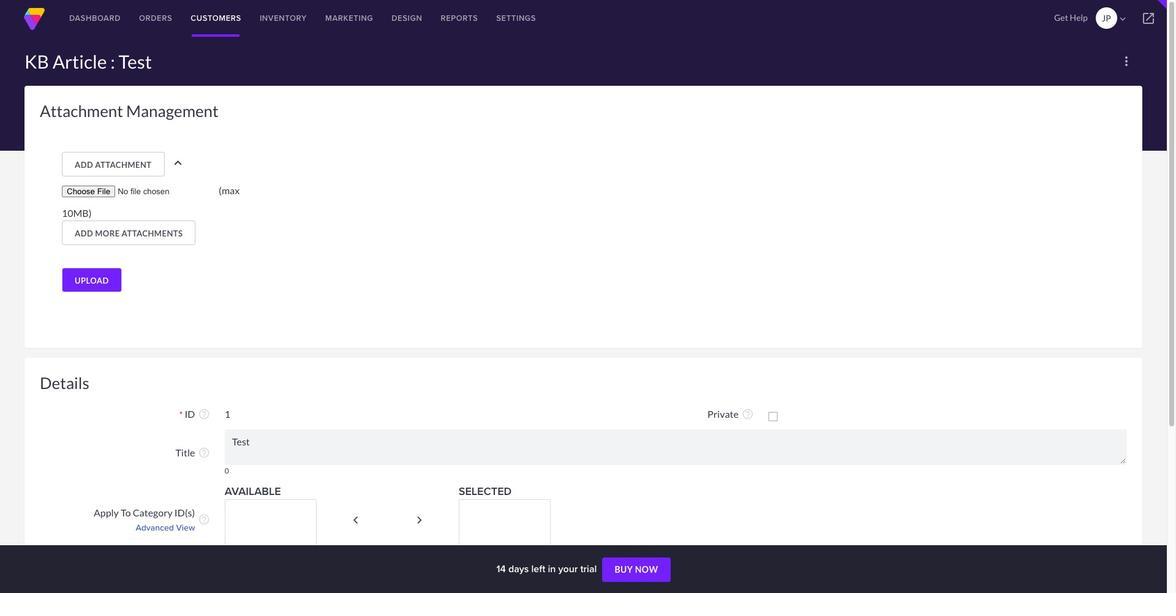 Task type: locate. For each thing, give the bounding box(es) containing it.
kb article : test
[[25, 50, 152, 72]]

2 add from the top
[[75, 228, 93, 238]]

help_outline
[[198, 408, 210, 420], [742, 408, 754, 420], [198, 447, 210, 459], [198, 514, 210, 526]]

help
[[1070, 12, 1088, 23]]

advanced
[[136, 521, 174, 534]]

attachment management
[[40, 101, 219, 121]]

trial
[[581, 562, 597, 576]]

1
[[225, 408, 230, 420]]

title help_outline
[[176, 447, 210, 459]]

upload link
[[62, 268, 122, 292]]

inventory
[[260, 12, 307, 24]]

Test text field
[[225, 430, 1128, 465]]

add more attachments link
[[62, 220, 196, 245]]

add up 10mb)
[[75, 160, 93, 170]]

:
[[110, 50, 115, 72]]

None file field
[[62, 186, 217, 198]]

add
[[75, 160, 93, 170], [75, 228, 93, 238]]

id(s)
[[175, 507, 195, 518]]

add down 10mb)
[[75, 228, 93, 238]]

0 vertical spatial add
[[75, 160, 93, 170]]

1 add from the top
[[75, 160, 93, 170]]

attachment down article
[[40, 101, 123, 121]]

more_vert
[[1120, 54, 1134, 69]]

reports
[[441, 12, 478, 24]]

(max 10mb)
[[62, 184, 240, 219]]

1 vertical spatial attachment
[[95, 160, 152, 170]]

add attachment
[[75, 160, 152, 170]]

private
[[708, 408, 739, 419]]

management
[[126, 101, 219, 121]]

help_outline inside title help_outline
[[198, 447, 210, 459]]

attachment up (max 10mb)
[[95, 160, 152, 170]]

0 vertical spatial attachment
[[40, 101, 123, 121]]

help_outline right id
[[198, 408, 210, 420]]

more
[[95, 228, 120, 238]]

more_vert button
[[1115, 49, 1139, 74]]

id
[[185, 408, 195, 419]]

marketing
[[325, 12, 373, 24]]

get
[[1055, 12, 1069, 23]]

*
[[179, 409, 183, 419]]

attachment
[[40, 101, 123, 121], [95, 160, 152, 170]]

help_outline inside private help_outline
[[742, 408, 754, 420]]

help_outline right "view"
[[198, 514, 210, 526]]

title
[[176, 447, 195, 459]]

1 vertical spatial add
[[75, 228, 93, 238]]

private help_outline
[[708, 408, 754, 420]]

help_outline right private
[[742, 408, 754, 420]]

settings
[[497, 12, 536, 24]]

dashboard
[[69, 12, 121, 24]]

help_outline right title
[[198, 447, 210, 459]]

article
[[52, 50, 107, 72]]

add attachment link
[[62, 152, 165, 176]]



Task type: vqa. For each thing, say whether or not it's contained in the screenshot.
MORE PAYMENT TYPES link at left top
no



Task type: describe. For each thing, give the bounding box(es) containing it.
advanced view link
[[40, 521, 195, 534]]

kb
[[25, 50, 49, 72]]

0
[[225, 466, 229, 475]]

 link
[[1131, 0, 1167, 37]]


[[1118, 13, 1129, 24]]

attachments
[[122, 228, 183, 238]]

in
[[548, 562, 556, 576]]

customers
[[191, 12, 241, 24]]

to
[[121, 507, 131, 518]]

help_outline inside * id help_outline
[[198, 408, 210, 420]]

view
[[176, 521, 195, 534]]

jp
[[1102, 13, 1112, 23]]

14 days left in your trial
[[497, 562, 600, 576]]

your
[[559, 562, 578, 576]]

buy
[[615, 565, 633, 575]]

selected
[[459, 483, 512, 499]]

(max
[[219, 184, 240, 196]]

previous
[[336, 528, 454, 543]]

buy now
[[615, 565, 659, 575]]

next link
[[388, 507, 459, 543]]

left
[[532, 562, 546, 576]]

add more attachments
[[75, 228, 183, 238]]

previous link
[[324, 507, 454, 543]]

days
[[509, 562, 529, 576]]

upload
[[75, 276, 109, 286]]

apply to category id(s) advanced view help_outline
[[94, 507, 210, 534]]

10mb)
[[62, 207, 92, 219]]

14
[[497, 562, 506, 576]]

buy now link
[[603, 558, 671, 582]]

add for add more attachments
[[75, 228, 93, 238]]

* id help_outline
[[179, 408, 210, 420]]

dashboard link
[[60, 0, 130, 37]]

orders
[[139, 12, 172, 24]]

help_outline inside apply to category id(s) advanced view help_outline
[[198, 514, 210, 526]]

test
[[119, 50, 152, 72]]

add for add attachment
[[75, 160, 93, 170]]

get help
[[1055, 12, 1088, 23]]

available
[[225, 483, 281, 499]]

design
[[392, 12, 422, 24]]

now
[[635, 565, 659, 575]]

apply
[[94, 507, 119, 518]]

next
[[400, 528, 459, 543]]

details
[[40, 373, 89, 393]]

category
[[133, 507, 173, 518]]


[[1142, 11, 1156, 26]]



